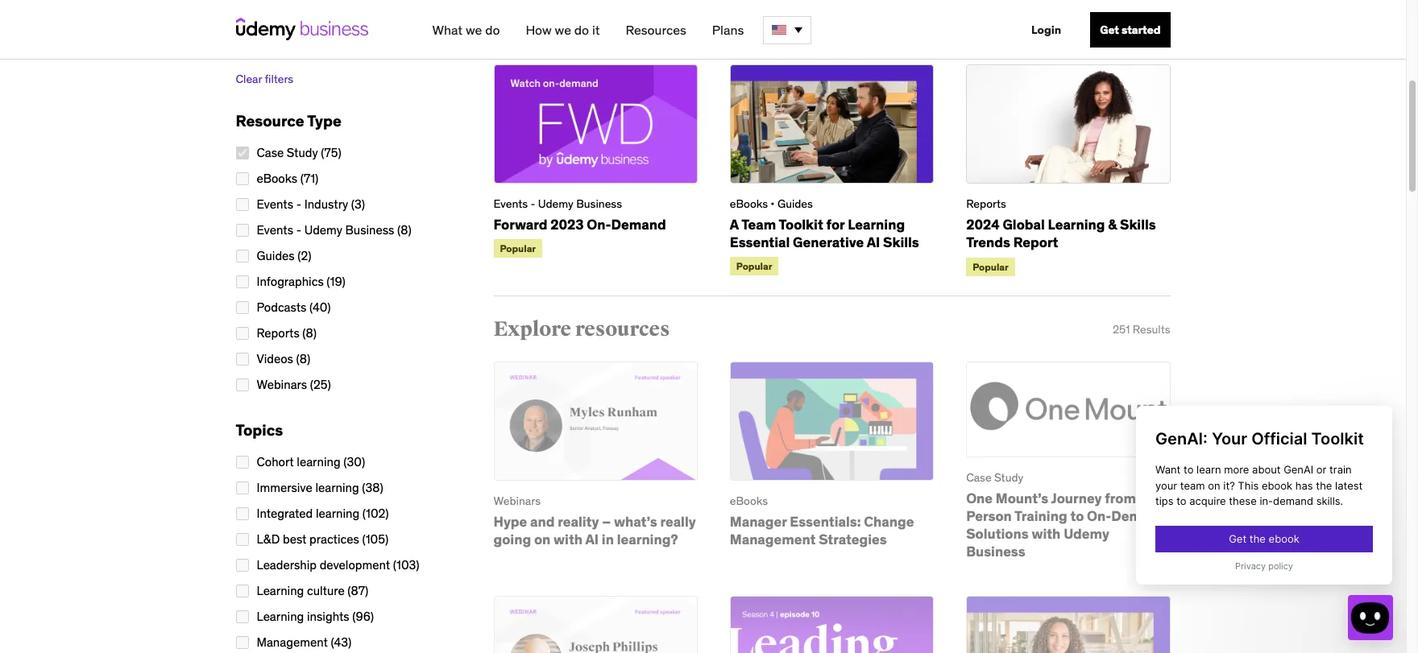 Task type: describe. For each thing, give the bounding box(es) containing it.
industry
[[304, 196, 348, 212]]

learning for integrated
[[316, 506, 360, 521]]

report
[[1014, 234, 1059, 252]]

with inside webinars hype and reality – what's really going on with ai in learning?
[[554, 531, 583, 549]]

Case Study (75) checkbox
[[236, 146, 249, 159]]

essential
[[730, 234, 790, 252]]

events for (8)
[[257, 222, 293, 237]]

learning inside ebooks • guides a team toolkit for learning essential generative ai skills
[[848, 216, 905, 234]]

forward
[[494, 216, 548, 234]]

ebooks • guides a team toolkit for learning essential generative ai skills
[[730, 197, 919, 252]]

journey
[[1051, 490, 1102, 508]]

- left industry
[[296, 196, 301, 212]]

webinars (25)
[[257, 377, 331, 392]]

menu navigation
[[419, 0, 1171, 60]]

reports 2024 global learning & skills trends report
[[966, 197, 1156, 252]]

2024
[[966, 216, 1000, 234]]

a
[[730, 216, 739, 234]]

management inside the ebooks manager essentials: change management strategies
[[730, 531, 816, 549]]

and
[[530, 514, 555, 531]]

events - industry (3)
[[257, 196, 365, 212]]

what we do
[[432, 22, 500, 38]]

Search resources ... text field
[[224, 21, 450, 51]]

explore resources
[[494, 316, 670, 341]]

team
[[742, 216, 776, 234]]

business for forward
[[576, 197, 622, 211]]

hype
[[494, 514, 527, 531]]

get started
[[1100, 23, 1161, 37]]

Infographics (19) checkbox
[[236, 275, 249, 288]]

–
[[602, 514, 611, 531]]

study for (75)
[[287, 145, 318, 160]]

learning for cohort
[[297, 454, 341, 469]]

one mount's journey from in- person training to on-demand solutions with udemy business link
[[966, 490, 1166, 561]]

2024 global learning & skills trends report link
[[966, 216, 1156, 252]]

toolkit
[[779, 216, 823, 234]]

events - udemy business (8)
[[257, 222, 412, 237]]

(71)
[[300, 170, 319, 186]]

Podcasts (40) checkbox
[[236, 301, 249, 314]]

practices
[[310, 532, 359, 547]]

going
[[494, 531, 531, 549]]

learning down the leadership
[[257, 583, 304, 598]]

cohort learning (30)
[[257, 454, 365, 469]]

L&D best practices (105) checkbox
[[236, 533, 249, 546]]

popular for 2024 global learning & skills trends report
[[973, 261, 1009, 273]]

clear
[[236, 71, 262, 86]]

251 results
[[1113, 322, 1171, 336]]

Webinars (25) checkbox
[[236, 379, 249, 391]]

for
[[826, 216, 845, 234]]

(19)
[[327, 274, 346, 289]]

(96)
[[352, 609, 374, 624]]

learning insights (96)
[[257, 609, 374, 624]]

insights
[[307, 609, 350, 624]]

guides (2)
[[257, 248, 312, 263]]

trends
[[966, 234, 1011, 252]]

popular for forward 2023 on-demand
[[500, 243, 536, 255]]

immersive
[[257, 480, 313, 495]]

resources for explore resources
[[575, 316, 670, 341]]

on
[[534, 531, 551, 549]]

manager essentials: change management strategies link
[[730, 514, 914, 549]]

Guides (2) checkbox
[[236, 250, 249, 263]]

podcasts
[[257, 299, 307, 315]]

case study (75)
[[257, 145, 341, 160]]

events down ebooks (71) on the top left of page
[[257, 196, 293, 212]]

guides inside ebooks • guides a team toolkit for learning essential generative ai skills
[[778, 197, 813, 211]]

webinars for (25)
[[257, 377, 307, 392]]

Management (43) checkbox
[[236, 636, 249, 649]]

integrated
[[257, 506, 313, 521]]

resource type
[[236, 111, 342, 130]]

hype and reality – what's really going on with ai in learning? link
[[494, 514, 696, 549]]

culture
[[307, 583, 345, 598]]

immersive learning (38)
[[257, 480, 383, 495]]

in
[[602, 531, 614, 549]]

Learning insights (96) checkbox
[[236, 611, 249, 624]]

popular left it
[[494, 12, 572, 37]]

how we do it
[[526, 22, 600, 38]]

events - udemy business forward 2023 on-demand
[[494, 197, 666, 234]]

training
[[1015, 508, 1068, 525]]

essentials:
[[790, 514, 861, 531]]

(75)
[[321, 145, 341, 160]]

videos
[[257, 351, 293, 366]]

251
[[1113, 322, 1130, 336]]

Videos (8) checkbox
[[236, 353, 249, 366]]

skills inside reports 2024 global learning & skills trends report
[[1120, 216, 1156, 234]]

what
[[432, 22, 463, 38]]

person
[[966, 508, 1012, 525]]

webinars hype and reality – what's really going on with ai in learning?
[[494, 494, 696, 549]]

(103)
[[393, 557, 420, 573]]

2023
[[551, 216, 584, 234]]

eBooks (71) checkbox
[[236, 172, 249, 185]]

resources button
[[619, 15, 693, 44]]

plans
[[712, 22, 744, 38]]

we for how
[[555, 22, 571, 38]]

reports for (8)
[[257, 325, 300, 341]]

global
[[1003, 216, 1045, 234]]

Cohort learning (30) checkbox
[[236, 456, 249, 469]]

results
[[1133, 322, 1171, 336]]

login button
[[1022, 12, 1071, 48]]

reality
[[558, 514, 599, 531]]

topics
[[236, 420, 283, 440]]

what we do button
[[426, 15, 506, 44]]

case study one mount's journey from in- person training to on-demand solutions with udemy business
[[966, 471, 1166, 561]]

how
[[526, 22, 552, 38]]



Task type: locate. For each thing, give the bounding box(es) containing it.
ebooks (71)
[[257, 170, 319, 186]]

do inside "popup button"
[[574, 22, 589, 38]]

management down learning insights (96)
[[257, 635, 328, 650]]

demand right 2023
[[611, 216, 666, 234]]

1 vertical spatial (8)
[[303, 325, 317, 341]]

we right how
[[555, 22, 571, 38]]

0 vertical spatial ai
[[867, 234, 880, 252]]

1 vertical spatial guides
[[257, 248, 295, 263]]

explore
[[494, 316, 571, 341]]

clear filters link
[[236, 71, 294, 86]]

0 vertical spatial on-
[[587, 216, 611, 234]]

learning up "practices"
[[316, 506, 360, 521]]

- up (2)
[[296, 222, 301, 237]]

ebooks up team
[[730, 197, 768, 211]]

webinars down videos (8)
[[257, 377, 307, 392]]

1 horizontal spatial with
[[1032, 525, 1061, 543]]

learning up management (43)
[[257, 609, 304, 624]]

learning for immersive
[[315, 480, 359, 495]]

1 vertical spatial ai
[[585, 531, 599, 549]]

2 vertical spatial udemy
[[1064, 525, 1110, 543]]

management
[[730, 531, 816, 549], [257, 635, 328, 650]]

ai for with
[[585, 531, 599, 549]]

ebooks inside the ebooks manager essentials: change management strategies
[[730, 494, 768, 509]]

filters
[[265, 71, 294, 86]]

Leadership development (103) checkbox
[[236, 559, 249, 572]]

udemy for forward
[[538, 197, 574, 211]]

- inside events - udemy business forward 2023 on-demand
[[531, 197, 535, 211]]

guides left (2)
[[257, 248, 295, 263]]

with
[[1032, 525, 1061, 543], [554, 531, 583, 549]]

2 we from the left
[[555, 22, 571, 38]]

Reports (8) checkbox
[[236, 327, 249, 340]]

podcasts (40)
[[257, 299, 331, 315]]

reports for 2024
[[966, 197, 1006, 211]]

demand
[[611, 216, 666, 234], [1112, 508, 1166, 525]]

0 vertical spatial learning
[[297, 454, 341, 469]]

business down solutions
[[966, 543, 1026, 561]]

manager
[[730, 514, 787, 531]]

infographics
[[257, 274, 324, 289]]

2 vertical spatial business
[[966, 543, 1026, 561]]

1 horizontal spatial reports
[[966, 197, 1006, 211]]

udemy down to
[[1064, 525, 1110, 543]]

(87)
[[348, 583, 369, 598]]

learning left the &
[[1048, 216, 1105, 234]]

1 horizontal spatial do
[[574, 22, 589, 38]]

2 horizontal spatial udemy
[[1064, 525, 1110, 543]]

ai inside ebooks • guides a team toolkit for learning essential generative ai skills
[[867, 234, 880, 252]]

best
[[283, 532, 307, 547]]

0 vertical spatial guides
[[778, 197, 813, 211]]

from
[[1105, 490, 1136, 508]]

1 vertical spatial learning
[[315, 480, 359, 495]]

1 vertical spatial ebooks
[[730, 197, 768, 211]]

ebooks inside ebooks • guides a team toolkit for learning essential generative ai skills
[[730, 197, 768, 211]]

management (43)
[[257, 635, 352, 650]]

study inside the case study one mount's journey from in- person training to on-demand solutions with udemy business
[[994, 471, 1024, 485]]

guides
[[778, 197, 813, 211], [257, 248, 295, 263]]

type
[[307, 111, 342, 130]]

- for (8)
[[296, 222, 301, 237]]

reports (8)
[[257, 325, 317, 341]]

1 horizontal spatial webinars
[[494, 494, 541, 509]]

forward 2023 on-demand link
[[494, 216, 666, 234]]

reports up videos
[[257, 325, 300, 341]]

a team toolkit for learning essential generative ai skills link
[[730, 216, 919, 252]]

1 horizontal spatial on-
[[1087, 508, 1112, 525]]

generative
[[793, 234, 864, 252]]

•
[[771, 197, 775, 211]]

0 horizontal spatial ai
[[585, 531, 599, 549]]

learning up integrated learning (102)
[[315, 480, 359, 495]]

business
[[576, 197, 622, 211], [345, 222, 394, 237], [966, 543, 1026, 561]]

0 horizontal spatial demand
[[611, 216, 666, 234]]

(8) for videos (8)
[[296, 351, 310, 366]]

demand inside events - udemy business forward 2023 on-demand
[[611, 216, 666, 234]]

1 do from the left
[[485, 22, 500, 38]]

Integrated learning (102) checkbox
[[236, 508, 249, 520]]

0 vertical spatial reports
[[966, 197, 1006, 211]]

do right what
[[485, 22, 500, 38]]

with down reality
[[554, 531, 583, 549]]

0 vertical spatial demand
[[611, 216, 666, 234]]

business inside events - udemy business forward 2023 on-demand
[[576, 197, 622, 211]]

we
[[466, 22, 482, 38], [555, 22, 571, 38]]

demand down the in-
[[1112, 508, 1166, 525]]

udemy business image
[[236, 18, 368, 40]]

ebooks left (71)
[[257, 170, 297, 186]]

(8) for reports (8)
[[303, 325, 317, 341]]

cohort
[[257, 454, 294, 469]]

what's
[[614, 514, 657, 531]]

strategies
[[819, 531, 887, 549]]

to
[[1071, 508, 1084, 525]]

0 vertical spatial management
[[730, 531, 816, 549]]

we inside "popup button"
[[555, 22, 571, 38]]

solutions
[[966, 525, 1029, 543]]

2 vertical spatial ebooks
[[730, 494, 768, 509]]

0 vertical spatial study
[[287, 145, 318, 160]]

ai for generative
[[867, 234, 880, 252]]

ebooks up manager
[[730, 494, 768, 509]]

leadership
[[257, 557, 317, 573]]

0 horizontal spatial do
[[485, 22, 500, 38]]

management down manager
[[730, 531, 816, 549]]

integrated learning (102)
[[257, 506, 389, 521]]

1 horizontal spatial demand
[[1112, 508, 1166, 525]]

learning up the immersive learning (38)
[[297, 454, 341, 469]]

leadership development (103)
[[257, 557, 420, 573]]

we right what
[[466, 22, 482, 38]]

business inside the case study one mount's journey from in- person training to on-demand solutions with udemy business
[[966, 543, 1026, 561]]

case inside the case study one mount's journey from in- person training to on-demand solutions with udemy business
[[966, 471, 992, 485]]

udemy inside events - udemy business forward 2023 on-demand
[[538, 197, 574, 211]]

on- right 2023
[[587, 216, 611, 234]]

1 horizontal spatial case
[[966, 471, 992, 485]]

0 horizontal spatial udemy
[[304, 222, 342, 237]]

business down (3)
[[345, 222, 394, 237]]

1 horizontal spatial study
[[994, 471, 1024, 485]]

webinars inside webinars hype and reality – what's really going on with ai in learning?
[[494, 494, 541, 509]]

(3)
[[351, 196, 365, 212]]

do for how we do it
[[574, 22, 589, 38]]

on-
[[587, 216, 611, 234], [1087, 508, 1112, 525]]

business up forward 2023 on-demand link
[[576, 197, 622, 211]]

events up guides (2)
[[257, 222, 293, 237]]

Events - Industry (3) checkbox
[[236, 198, 249, 211]]

with down training
[[1032, 525, 1061, 543]]

plans button
[[706, 15, 750, 44]]

study
[[287, 145, 318, 160], [994, 471, 1024, 485]]

(102)
[[363, 506, 389, 521]]

l&d
[[257, 532, 280, 547]]

0 horizontal spatial case
[[257, 145, 284, 160]]

it
[[592, 22, 600, 38]]

skills right the &
[[1120, 216, 1156, 234]]

learning inside reports 2024 global learning & skills trends report
[[1048, 216, 1105, 234]]

1 vertical spatial case
[[966, 471, 992, 485]]

started
[[1122, 23, 1161, 37]]

demand inside the case study one mount's journey from in- person training to on-demand solutions with udemy business
[[1112, 508, 1166, 525]]

on- right to
[[1087, 508, 1112, 525]]

0 vertical spatial resources
[[576, 12, 671, 37]]

ai inside webinars hype and reality – what's really going on with ai in learning?
[[585, 531, 599, 549]]

(2)
[[298, 248, 312, 263]]

0 horizontal spatial with
[[554, 531, 583, 549]]

0 vertical spatial business
[[576, 197, 622, 211]]

study up (71)
[[287, 145, 318, 160]]

1 horizontal spatial management
[[730, 531, 816, 549]]

really
[[660, 514, 696, 531]]

(40)
[[309, 299, 331, 315]]

1 vertical spatial management
[[257, 635, 328, 650]]

0 horizontal spatial webinars
[[257, 377, 307, 392]]

udemy up 2023
[[538, 197, 574, 211]]

ebooks for (71)
[[257, 170, 297, 186]]

events inside events - udemy business forward 2023 on-demand
[[494, 197, 528, 211]]

0 horizontal spatial management
[[257, 635, 328, 650]]

udemy down industry
[[304, 222, 342, 237]]

business for (8)
[[345, 222, 394, 237]]

popular down "trends"
[[973, 261, 1009, 273]]

webinars for hype
[[494, 494, 541, 509]]

1 vertical spatial webinars
[[494, 494, 541, 509]]

on- inside the case study one mount's journey from in- person training to on-demand solutions with udemy business
[[1087, 508, 1112, 525]]

1 horizontal spatial ai
[[867, 234, 880, 252]]

l&d best practices (105)
[[257, 532, 389, 547]]

1 vertical spatial udemy
[[304, 222, 342, 237]]

1 vertical spatial business
[[345, 222, 394, 237]]

popular for a team toolkit for learning essential generative ai skills
[[736, 261, 772, 273]]

case right case study (75) option
[[257, 145, 284, 160]]

0 vertical spatial webinars
[[257, 377, 307, 392]]

study for one
[[994, 471, 1024, 485]]

resources for popular resources
[[576, 12, 671, 37]]

mount's
[[996, 490, 1049, 508]]

Events - Udemy Business (8) checkbox
[[236, 224, 249, 237]]

udemy inside the case study one mount's journey from in- person training to on-demand solutions with udemy business
[[1064, 525, 1110, 543]]

webinars up hype
[[494, 494, 541, 509]]

0 horizontal spatial reports
[[257, 325, 300, 341]]

in-
[[1139, 490, 1157, 508]]

ai left in at the left of the page
[[585, 531, 599, 549]]

videos (8)
[[257, 351, 310, 366]]

on- inside events - udemy business forward 2023 on-demand
[[587, 216, 611, 234]]

1 vertical spatial on-
[[1087, 508, 1112, 525]]

case
[[257, 145, 284, 160], [966, 471, 992, 485]]

Learning culture (87) checkbox
[[236, 585, 249, 598]]

0 horizontal spatial on-
[[587, 216, 611, 234]]

ai
[[867, 234, 880, 252], [585, 531, 599, 549]]

0 vertical spatial (8)
[[397, 222, 412, 237]]

ai right generative
[[867, 234, 880, 252]]

- for forward
[[531, 197, 535, 211]]

infographics (19)
[[257, 274, 346, 289]]

1 horizontal spatial skills
[[1120, 216, 1156, 234]]

2 vertical spatial learning
[[316, 506, 360, 521]]

case up one
[[966, 471, 992, 485]]

we inside popup button
[[466, 22, 482, 38]]

1 vertical spatial resources
[[575, 316, 670, 341]]

with inside the case study one mount's journey from in- person training to on-demand solutions with udemy business
[[1032, 525, 1061, 543]]

skills right generative
[[883, 234, 919, 252]]

0 horizontal spatial skills
[[883, 234, 919, 252]]

do for what we do
[[485, 22, 500, 38]]

2 vertical spatial (8)
[[296, 351, 310, 366]]

ebooks manager essentials: change management strategies
[[730, 494, 914, 549]]

how we do it button
[[519, 15, 606, 44]]

reports inside reports 2024 global learning & skills trends report
[[966, 197, 1006, 211]]

events up forward in the top of the page
[[494, 197, 528, 211]]

do inside popup button
[[485, 22, 500, 38]]

1 horizontal spatial guides
[[778, 197, 813, 211]]

1 vertical spatial study
[[994, 471, 1024, 485]]

skills
[[1120, 216, 1156, 234], [883, 234, 919, 252]]

0 horizontal spatial business
[[345, 222, 394, 237]]

popular
[[494, 12, 572, 37], [500, 243, 536, 255], [736, 261, 772, 273], [973, 261, 1009, 273]]

development
[[320, 557, 390, 573]]

2 do from the left
[[574, 22, 589, 38]]

1 horizontal spatial business
[[576, 197, 622, 211]]

study up mount's
[[994, 471, 1024, 485]]

ebooks for •
[[730, 197, 768, 211]]

learning
[[848, 216, 905, 234], [1048, 216, 1105, 234], [257, 583, 304, 598], [257, 609, 304, 624]]

popular down essential
[[736, 261, 772, 273]]

1 horizontal spatial we
[[555, 22, 571, 38]]

login
[[1032, 23, 1062, 37]]

(38)
[[362, 480, 383, 495]]

events for forward
[[494, 197, 528, 211]]

resources
[[576, 12, 671, 37], [575, 316, 670, 341]]

guides up toolkit
[[778, 197, 813, 211]]

1 horizontal spatial udemy
[[538, 197, 574, 211]]

1 vertical spatial demand
[[1112, 508, 1166, 525]]

0 horizontal spatial study
[[287, 145, 318, 160]]

udemy for (8)
[[304, 222, 342, 237]]

Immersive learning (38) checkbox
[[236, 482, 249, 495]]

learning right for
[[848, 216, 905, 234]]

change
[[864, 514, 914, 531]]

reports up 2024
[[966, 197, 1006, 211]]

1 vertical spatial reports
[[257, 325, 300, 341]]

1 we from the left
[[466, 22, 482, 38]]

0 horizontal spatial we
[[466, 22, 482, 38]]

popular down forward in the top of the page
[[500, 243, 536, 255]]

ebooks for manager
[[730, 494, 768, 509]]

(25)
[[310, 377, 331, 392]]

2 horizontal spatial business
[[966, 543, 1026, 561]]

case for one
[[966, 471, 992, 485]]

ebooks
[[257, 170, 297, 186], [730, 197, 768, 211], [730, 494, 768, 509]]

learning?
[[617, 531, 678, 549]]

skills inside ebooks • guides a team toolkit for learning essential generative ai skills
[[883, 234, 919, 252]]

resources
[[626, 22, 686, 38]]

0 vertical spatial ebooks
[[257, 170, 297, 186]]

we for what
[[466, 22, 482, 38]]

- up forward in the top of the page
[[531, 197, 535, 211]]

do left it
[[574, 22, 589, 38]]

case for (75)
[[257, 145, 284, 160]]

0 vertical spatial case
[[257, 145, 284, 160]]

0 horizontal spatial guides
[[257, 248, 295, 263]]

learning
[[297, 454, 341, 469], [315, 480, 359, 495], [316, 506, 360, 521]]

0 vertical spatial udemy
[[538, 197, 574, 211]]

(105)
[[362, 532, 389, 547]]



Task type: vqa. For each thing, say whether or not it's contained in the screenshot.
the top AI
yes



